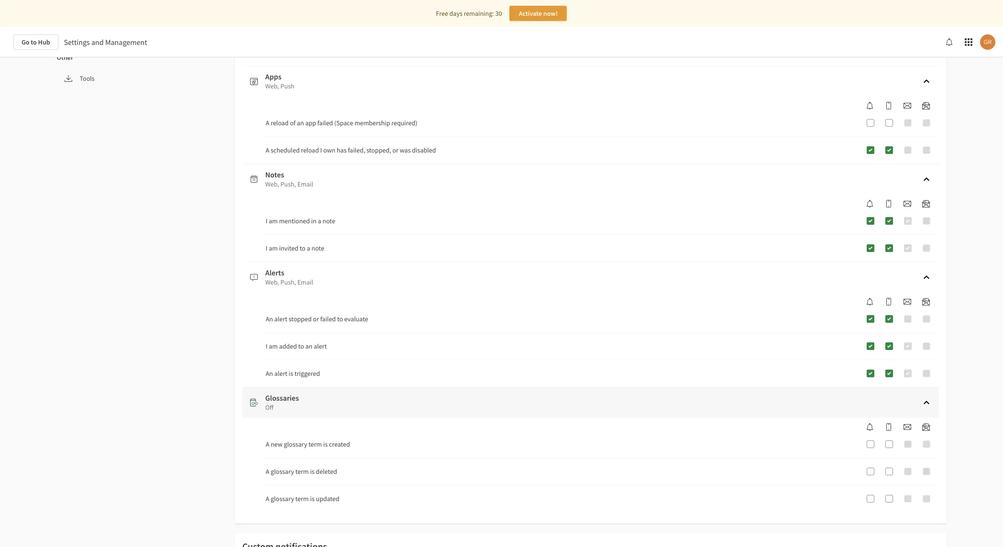 Task type: describe. For each thing, give the bounding box(es) containing it.
greg robinson image
[[981, 34, 996, 50]]

a new glossary term is created
[[266, 440, 350, 449]]

glossary for a glossary term is updated
[[271, 495, 294, 504]]

new
[[271, 440, 283, 449]]

3 notifications bundled in a daily email digest element from the top
[[919, 298, 934, 306]]

notifications when using qlik sense in a browser element for apps
[[863, 102, 878, 110]]

notifications bundled in a daily email digest element for notes
[[919, 200, 934, 208]]

notifications when using qlik sense in a browser element for notes
[[863, 200, 878, 208]]

a reload of an app failed (space membership required)
[[266, 119, 418, 127]]

is left updated
[[310, 495, 315, 504]]

(space
[[335, 119, 353, 127]]

remaining:
[[464, 9, 494, 18]]

3 notifications when using qlik sense in a browser element from the top
[[863, 298, 878, 306]]

activate now! link
[[510, 6, 567, 21]]

notifications sent to your email element for notes
[[900, 200, 916, 208]]

main content containing apps
[[0, 0, 1004, 548]]

of
[[290, 119, 296, 127]]

management
[[105, 37, 147, 47]]

evaluate
[[345, 315, 368, 324]]

0 vertical spatial term
[[309, 440, 322, 449]]

notifications sent to your email image for a new glossary term is created
[[904, 424, 912, 431]]

apps
[[265, 72, 282, 81]]

go to hub link
[[13, 34, 58, 50]]

notifications bundled in a daily email digest element for glossaries
[[919, 424, 934, 431]]

am for invited
[[269, 244, 278, 253]]

1 horizontal spatial an
[[306, 342, 313, 351]]

web, for apps
[[265, 82, 279, 90]]

go to hub
[[22, 38, 50, 46]]

3 notifications sent to your email element from the top
[[900, 298, 916, 306]]

notifications bundled in a daily email digest element for apps
[[919, 102, 934, 110]]

3 push notifications in qlik sense mobile element from the top
[[882, 298, 897, 306]]

a for a glossary term is deleted
[[266, 468, 270, 476]]

activate now!
[[519, 9, 558, 18]]

note for i am mentioned in a note
[[323, 217, 336, 225]]

push
[[281, 82, 295, 90]]

activate
[[519, 9, 542, 18]]

scheduled
[[271, 146, 300, 155]]

term for updated
[[296, 495, 309, 504]]

push notifications in qlik sense mobile element for apps
[[882, 102, 897, 110]]

i for i am invited to a note
[[266, 244, 268, 253]]

app
[[305, 119, 316, 127]]

notifications sent to your email element for glossaries
[[900, 424, 916, 431]]

triggered
[[295, 370, 320, 378]]

web, for alerts
[[265, 278, 279, 287]]

failed,
[[348, 146, 365, 155]]

deleted
[[316, 468, 337, 476]]

1 vertical spatial or
[[313, 315, 319, 324]]

required)
[[392, 119, 418, 127]]

0 vertical spatial an
[[297, 119, 304, 127]]

email for notes
[[298, 180, 313, 189]]

i for i am mentioned in a note
[[266, 217, 268, 225]]

notifications sent to your email image for apps
[[904, 102, 912, 110]]

tools link
[[57, 69, 227, 88]]

alerts web, push, email
[[265, 268, 313, 287]]

an for an alert is triggered
[[266, 370, 273, 378]]

to right the invited
[[300, 244, 306, 253]]

i am invited to a note
[[266, 244, 325, 253]]

own
[[324, 146, 336, 155]]

a scheduled reload i own has failed, stopped, or was disabled
[[266, 146, 436, 155]]

0 vertical spatial or
[[393, 146, 399, 155]]

a glossary term is updated
[[266, 495, 340, 504]]

0 vertical spatial reload
[[271, 119, 289, 127]]

is left triggered
[[289, 370, 293, 378]]

0 vertical spatial glossary
[[284, 440, 307, 449]]

a for a glossary term is updated
[[266, 495, 270, 504]]

tools
[[80, 74, 95, 83]]

other
[[57, 53, 73, 62]]

1 vertical spatial alert
[[314, 342, 327, 351]]

term for deleted
[[296, 468, 309, 476]]

1 vertical spatial failed
[[321, 315, 336, 324]]

has
[[337, 146, 347, 155]]

web, for notes
[[265, 180, 279, 189]]

days
[[450, 9, 463, 18]]

an alert is triggered
[[266, 370, 320, 378]]



Task type: vqa. For each thing, say whether or not it's contained in the screenshot.
third Web, from the bottom
yes



Task type: locate. For each thing, give the bounding box(es) containing it.
0 vertical spatial an
[[266, 315, 273, 324]]

4 notifications sent to your email element from the top
[[900, 424, 916, 431]]

updated
[[316, 495, 340, 504]]

4 notifications bundled in a daily email digest element from the top
[[919, 424, 934, 431]]

1 vertical spatial email
[[298, 278, 313, 287]]

2 push notifications in qlik sense mobile element from the top
[[882, 200, 897, 208]]

1 notifications when using qlik sense in a browser element from the top
[[863, 102, 878, 110]]

note for i am invited to a note
[[312, 244, 325, 253]]

0 vertical spatial push,
[[281, 180, 296, 189]]

1 notifications when using qlik sense in a browser image from the top
[[867, 298, 874, 306]]

1 push notifications in qlik sense mobile element from the top
[[882, 102, 897, 110]]

web, inside apps web, push
[[265, 82, 279, 90]]

3 a from the top
[[266, 440, 270, 449]]

a for a new glossary term is created
[[266, 440, 270, 449]]

0 vertical spatial notifications sent to your email image
[[904, 298, 912, 306]]

push notifications in qlik sense mobile image for apps
[[885, 102, 893, 110]]

failed right stopped
[[321, 315, 336, 324]]

push,
[[281, 180, 296, 189], [281, 278, 296, 287]]

email for alerts
[[298, 278, 313, 287]]

stopped
[[289, 315, 312, 324]]

or right stopped
[[313, 315, 319, 324]]

2 notifications when using qlik sense in a browser element from the top
[[863, 200, 878, 208]]

2 notifications sent to your email image from the top
[[904, 424, 912, 431]]

an for an alert stopped or failed to evaluate
[[266, 315, 273, 324]]

invited
[[279, 244, 299, 253]]

notifications sent to your email image for an alert stopped or failed to evaluate
[[904, 298, 912, 306]]

1 horizontal spatial a
[[318, 217, 321, 225]]

1 vertical spatial push,
[[281, 278, 296, 287]]

push notifications in qlik sense mobile element for glossaries
[[882, 424, 897, 431]]

0 vertical spatial notifications when using qlik sense in a browser image
[[867, 298, 874, 306]]

membership
[[355, 119, 390, 127]]

apps web, push
[[265, 72, 295, 90]]

1 vertical spatial notifications when using qlik sense in a browser image
[[867, 424, 874, 431]]

push notifications in qlik sense mobile element
[[882, 102, 897, 110], [882, 200, 897, 208], [882, 298, 897, 306], [882, 424, 897, 431]]

1 am from the top
[[269, 217, 278, 225]]

2 push, from the top
[[281, 278, 296, 287]]

1 vertical spatial note
[[312, 244, 325, 253]]

a down a glossary term is deleted
[[266, 495, 270, 504]]

email up i am mentioned in a note
[[298, 180, 313, 189]]

4 notifications when using qlik sense in a browser element from the top
[[863, 424, 878, 431]]

2 email from the top
[[298, 278, 313, 287]]

0 vertical spatial push notifications in qlik sense mobile image
[[885, 102, 893, 110]]

push, for notes
[[281, 180, 296, 189]]

an
[[297, 119, 304, 127], [306, 342, 313, 351]]

alerts
[[265, 268, 285, 278]]

off
[[265, 404, 274, 412]]

go
[[22, 38, 29, 46]]

free days remaining: 30
[[436, 9, 502, 18]]

email
[[298, 180, 313, 189], [298, 278, 313, 287]]

glossary for a glossary term is deleted
[[271, 468, 294, 476]]

2 vertical spatial push notifications in qlik sense mobile image
[[885, 298, 893, 306]]

now!
[[544, 9, 558, 18]]

2 notifications bundled in a daily email digest image from the top
[[923, 200, 930, 208]]

an right of
[[297, 119, 304, 127]]

0 horizontal spatial or
[[313, 315, 319, 324]]

term left created
[[309, 440, 322, 449]]

web, inside notes web, push, email
[[265, 180, 279, 189]]

mentioned
[[279, 217, 310, 225]]

failed right app
[[318, 119, 333, 127]]

2 an from the top
[[266, 370, 273, 378]]

0 vertical spatial a
[[318, 217, 321, 225]]

push notifications in qlik sense mobile element for notes
[[882, 200, 897, 208]]

1 vertical spatial push notifications in qlik sense mobile image
[[885, 200, 893, 208]]

glossary down new
[[271, 468, 294, 476]]

failed
[[318, 119, 333, 127], [321, 315, 336, 324]]

0 vertical spatial notifications when using qlik sense in a browser image
[[867, 102, 874, 110]]

0 horizontal spatial a
[[307, 244, 310, 253]]

push notifications in qlik sense mobile image
[[885, 102, 893, 110], [885, 200, 893, 208], [885, 298, 893, 306]]

glossary down a glossary term is deleted
[[271, 495, 294, 504]]

or left was
[[393, 146, 399, 155]]

1 notifications when using qlik sense in a browser image from the top
[[867, 102, 874, 110]]

3 web, from the top
[[265, 278, 279, 287]]

am left the invited
[[269, 244, 278, 253]]

stopped,
[[367, 146, 391, 155]]

2 notifications sent to your email element from the top
[[900, 200, 916, 208]]

2 vertical spatial alert
[[275, 370, 288, 378]]

1 vertical spatial an
[[306, 342, 313, 351]]

is left 'deleted'
[[310, 468, 315, 476]]

a for a reload of an app failed (space membership required)
[[266, 119, 270, 127]]

1 push notifications in qlik sense mobile image from the top
[[885, 102, 893, 110]]

alert down 'an alert stopped or failed to evaluate'
[[314, 342, 327, 351]]

0 vertical spatial am
[[269, 217, 278, 225]]

notifications when using qlik sense in a browser element for glossaries
[[863, 424, 878, 431]]

was
[[400, 146, 411, 155]]

i left added
[[266, 342, 268, 351]]

email inside alerts web, push, email
[[298, 278, 313, 287]]

1 web, from the top
[[265, 82, 279, 90]]

web, inside alerts web, push, email
[[265, 278, 279, 287]]

push notifications in qlik sense mobile image for notes
[[885, 200, 893, 208]]

push, inside alerts web, push, email
[[281, 278, 296, 287]]

0 vertical spatial web,
[[265, 82, 279, 90]]

free
[[436, 9, 448, 18]]

1 notifications sent to your email element from the top
[[900, 102, 916, 110]]

note
[[323, 217, 336, 225], [312, 244, 325, 253]]

to
[[31, 38, 37, 46], [300, 244, 306, 253], [337, 315, 343, 324], [299, 342, 304, 351]]

2 notifications when using qlik sense in a browser image from the top
[[867, 424, 874, 431]]

notifications bundled in a daily email digest image
[[923, 102, 930, 110], [923, 200, 930, 208]]

0 vertical spatial notifications bundled in a daily email digest image
[[923, 298, 930, 306]]

0 vertical spatial email
[[298, 180, 313, 189]]

2 vertical spatial term
[[296, 495, 309, 504]]

2 web, from the top
[[265, 180, 279, 189]]

notifications when using qlik sense in a browser image for an alert stopped or failed to evaluate
[[867, 298, 874, 306]]

notifications when using qlik sense in a browser element
[[863, 102, 878, 110], [863, 200, 878, 208], [863, 298, 878, 306], [863, 424, 878, 431]]

glossaries off
[[265, 394, 299, 412]]

1 notifications bundled in a daily email digest element from the top
[[919, 102, 934, 110]]

alert left stopped
[[275, 315, 288, 324]]

3 push notifications in qlik sense mobile image from the top
[[885, 298, 893, 306]]

in
[[311, 217, 317, 225]]

i
[[320, 146, 322, 155], [266, 217, 268, 225], [266, 244, 268, 253], [266, 342, 268, 351]]

to right go
[[31, 38, 37, 46]]

created
[[329, 440, 350, 449]]

am left mentioned
[[269, 217, 278, 225]]

term
[[309, 440, 322, 449], [296, 468, 309, 476], [296, 495, 309, 504]]

notifications bundled in a daily email digest image for a new glossary term is created
[[923, 424, 930, 431]]

1 vertical spatial web,
[[265, 180, 279, 189]]

1 notifications bundled in a daily email digest image from the top
[[923, 298, 930, 306]]

0 vertical spatial alert
[[275, 315, 288, 324]]

settings and management
[[64, 37, 147, 47]]

i left mentioned
[[266, 217, 268, 225]]

to left evaluate
[[337, 315, 343, 324]]

2 a from the top
[[266, 146, 270, 155]]

am left added
[[269, 342, 278, 351]]

is
[[289, 370, 293, 378], [323, 440, 328, 449], [310, 468, 315, 476], [310, 495, 315, 504]]

a left new
[[266, 440, 270, 449]]

notifications when using qlik sense in a browser image
[[867, 298, 874, 306], [867, 424, 874, 431]]

1 vertical spatial reload
[[301, 146, 319, 155]]

alert for an alert is triggered
[[275, 370, 288, 378]]

1 notifications sent to your email image from the top
[[904, 102, 912, 110]]

a left scheduled
[[266, 146, 270, 155]]

0 horizontal spatial an
[[297, 119, 304, 127]]

1 horizontal spatial or
[[393, 146, 399, 155]]

1 vertical spatial notifications sent to your email image
[[904, 200, 912, 208]]

1 vertical spatial term
[[296, 468, 309, 476]]

hub
[[38, 38, 50, 46]]

note down in
[[312, 244, 325, 253]]

notifications when using qlik sense in a browser image
[[867, 102, 874, 110], [867, 200, 874, 208]]

web,
[[265, 82, 279, 90], [265, 180, 279, 189], [265, 278, 279, 287]]

notifications sent to your email image
[[904, 102, 912, 110], [904, 200, 912, 208]]

30
[[496, 9, 502, 18]]

web, down apps
[[265, 82, 279, 90]]

and
[[91, 37, 104, 47]]

push, inside notes web, push, email
[[281, 180, 296, 189]]

1 notifications sent to your email image from the top
[[904, 298, 912, 306]]

a glossary term is deleted
[[266, 468, 337, 476]]

a right in
[[318, 217, 321, 225]]

am for mentioned
[[269, 217, 278, 225]]

an left stopped
[[266, 315, 273, 324]]

settings
[[64, 37, 90, 47]]

notes
[[265, 170, 284, 180]]

1 an from the top
[[266, 315, 273, 324]]

1 notifications bundled in a daily email digest image from the top
[[923, 102, 930, 110]]

i for i am added to an alert
[[266, 342, 268, 351]]

1 horizontal spatial reload
[[301, 146, 319, 155]]

web, down 'alerts'
[[265, 278, 279, 287]]

alert for an alert stopped or failed to evaluate
[[275, 315, 288, 324]]

0 vertical spatial failed
[[318, 119, 333, 127]]

i left the invited
[[266, 244, 268, 253]]

an alert stopped or failed to evaluate
[[266, 315, 368, 324]]

4 push notifications in qlik sense mobile element from the top
[[882, 424, 897, 431]]

notifications bundled in a daily email digest image
[[923, 298, 930, 306], [923, 424, 930, 431]]

2 notifications when using qlik sense in a browser image from the top
[[867, 200, 874, 208]]

alert
[[275, 315, 288, 324], [314, 342, 327, 351], [275, 370, 288, 378]]

1 email from the top
[[298, 180, 313, 189]]

0 vertical spatial notifications sent to your email image
[[904, 102, 912, 110]]

notifications when using qlik sense in a browser image for a new glossary term is created
[[867, 424, 874, 431]]

notifications sent to your email image for notes
[[904, 200, 912, 208]]

1 vertical spatial glossary
[[271, 468, 294, 476]]

reload left of
[[271, 119, 289, 127]]

2 push notifications in qlik sense mobile image from the top
[[885, 200, 893, 208]]

i am added to an alert
[[266, 342, 327, 351]]

2 notifications bundled in a daily email digest image from the top
[[923, 424, 930, 431]]

notifications when using qlik sense in a browser image for notes
[[867, 200, 874, 208]]

notifications when using qlik sense in a browser image for apps
[[867, 102, 874, 110]]

notifications sent to your email image
[[904, 298, 912, 306], [904, 424, 912, 431]]

note right in
[[323, 217, 336, 225]]

notes web, push, email
[[265, 170, 313, 189]]

1 vertical spatial am
[[269, 244, 278, 253]]

term left 'deleted'
[[296, 468, 309, 476]]

1 vertical spatial notifications bundled in a daily email digest image
[[923, 424, 930, 431]]

1 vertical spatial an
[[266, 370, 273, 378]]

glossary
[[284, 440, 307, 449], [271, 468, 294, 476], [271, 495, 294, 504]]

a
[[266, 119, 270, 127], [266, 146, 270, 155], [266, 440, 270, 449], [266, 468, 270, 476], [266, 495, 270, 504]]

notifications bundled in a daily email digest image for notes
[[923, 200, 930, 208]]

i left own
[[320, 146, 322, 155]]

1 vertical spatial notifications bundled in a daily email digest image
[[923, 200, 930, 208]]

push notifications in qlik sense mobile image
[[885, 424, 893, 431]]

added
[[279, 342, 297, 351]]

5 a from the top
[[266, 495, 270, 504]]

glossaries
[[265, 394, 299, 403]]

email inside notes web, push, email
[[298, 180, 313, 189]]

alert up glossaries
[[275, 370, 288, 378]]

glossary right new
[[284, 440, 307, 449]]

push, for alerts
[[281, 278, 296, 287]]

to right added
[[299, 342, 304, 351]]

notifications bundled in a daily email digest image for an alert stopped or failed to evaluate
[[923, 298, 930, 306]]

0 horizontal spatial reload
[[271, 119, 289, 127]]

reload
[[271, 119, 289, 127], [301, 146, 319, 155]]

main content
[[0, 0, 1004, 548]]

an right added
[[306, 342, 313, 351]]

2 vertical spatial am
[[269, 342, 278, 351]]

2 notifications bundled in a daily email digest element from the top
[[919, 200, 934, 208]]

is left created
[[323, 440, 328, 449]]

or
[[393, 146, 399, 155], [313, 315, 319, 324]]

a for in
[[318, 217, 321, 225]]

0 vertical spatial note
[[323, 217, 336, 225]]

1 vertical spatial notifications sent to your email image
[[904, 424, 912, 431]]

am
[[269, 217, 278, 225], [269, 244, 278, 253], [269, 342, 278, 351]]

an up glossaries
[[266, 370, 273, 378]]

push, down notes
[[281, 180, 296, 189]]

a left of
[[266, 119, 270, 127]]

notifications sent to your email element for apps
[[900, 102, 916, 110]]

notifications sent to your email element
[[900, 102, 916, 110], [900, 200, 916, 208], [900, 298, 916, 306], [900, 424, 916, 431]]

2 notifications sent to your email image from the top
[[904, 200, 912, 208]]

1 vertical spatial a
[[307, 244, 310, 253]]

email down i am invited to a note
[[298, 278, 313, 287]]

an
[[266, 315, 273, 324], [266, 370, 273, 378]]

i am mentioned in a note
[[266, 217, 336, 225]]

1 a from the top
[[266, 119, 270, 127]]

term left updated
[[296, 495, 309, 504]]

disabled
[[412, 146, 436, 155]]

am for added
[[269, 342, 278, 351]]

reload left own
[[301, 146, 319, 155]]

a for a scheduled reload i own has failed, stopped, or was disabled
[[266, 146, 270, 155]]

a up a glossary term is updated
[[266, 468, 270, 476]]

notifications bundled in a daily email digest element
[[919, 102, 934, 110], [919, 200, 934, 208], [919, 298, 934, 306], [919, 424, 934, 431]]

push, down 'alerts'
[[281, 278, 296, 287]]

1 push, from the top
[[281, 180, 296, 189]]

a for to
[[307, 244, 310, 253]]

4 a from the top
[[266, 468, 270, 476]]

a
[[318, 217, 321, 225], [307, 244, 310, 253]]

2 am from the top
[[269, 244, 278, 253]]

3 am from the top
[[269, 342, 278, 351]]

a right the invited
[[307, 244, 310, 253]]

2 vertical spatial web,
[[265, 278, 279, 287]]

web, down notes
[[265, 180, 279, 189]]

2 vertical spatial glossary
[[271, 495, 294, 504]]

notifications bundled in a daily email digest image for apps
[[923, 102, 930, 110]]

0 vertical spatial notifications bundled in a daily email digest image
[[923, 102, 930, 110]]

1 vertical spatial notifications when using qlik sense in a browser image
[[867, 200, 874, 208]]



